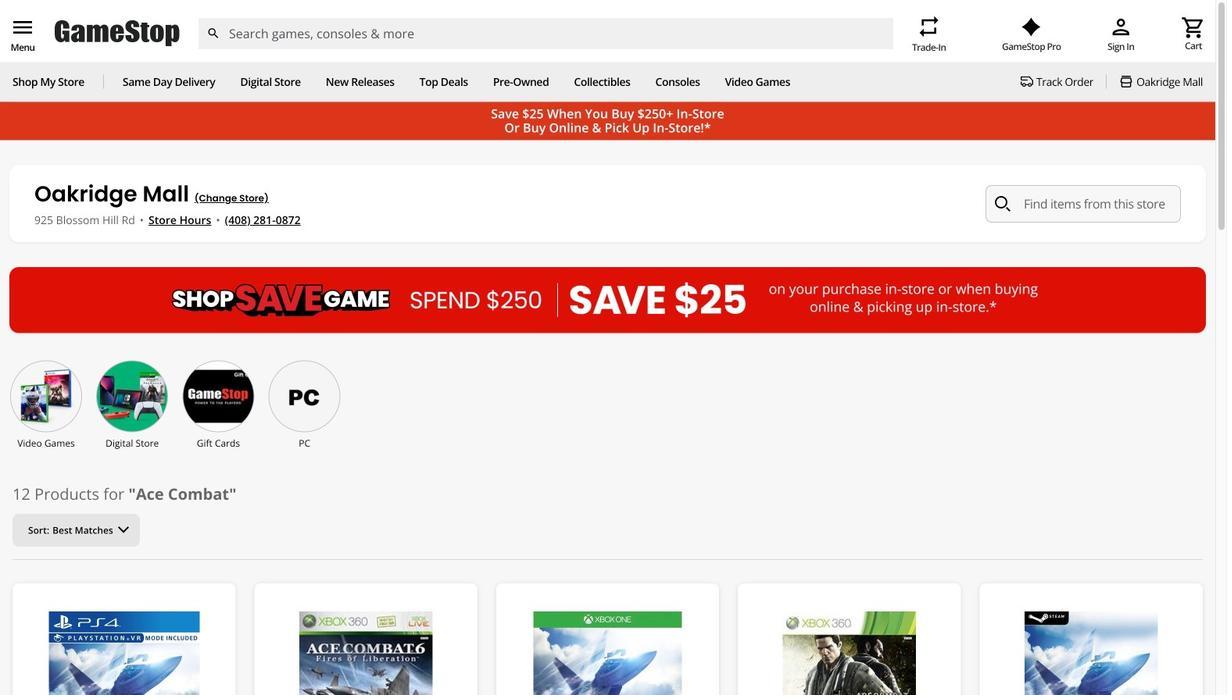 Task type: locate. For each thing, give the bounding box(es) containing it.
search icon image
[[995, 196, 1011, 212]]

gamestop image
[[55, 18, 180, 49]]

None search field
[[198, 18, 893, 49]]

ace combat 7 skies unknown - playstation 4 image
[[25, 612, 223, 696]]



Task type: describe. For each thing, give the bounding box(es) containing it.
gamestop pro icon image
[[1022, 18, 1041, 37]]

Search games, consoles & more search field
[[229, 18, 865, 49]]

ace combat 7 skies unknown - pc image
[[992, 612, 1191, 696]]

Find items from this store field
[[986, 185, 1181, 223]]

ace combat: assault horizon - xbox 360 image
[[751, 612, 949, 696]]

ace combat 6: fires of liberation - xbox 360 image
[[267, 612, 465, 696]]

ace combat 7 skies unknown - xbox one image
[[509, 612, 707, 696]]



